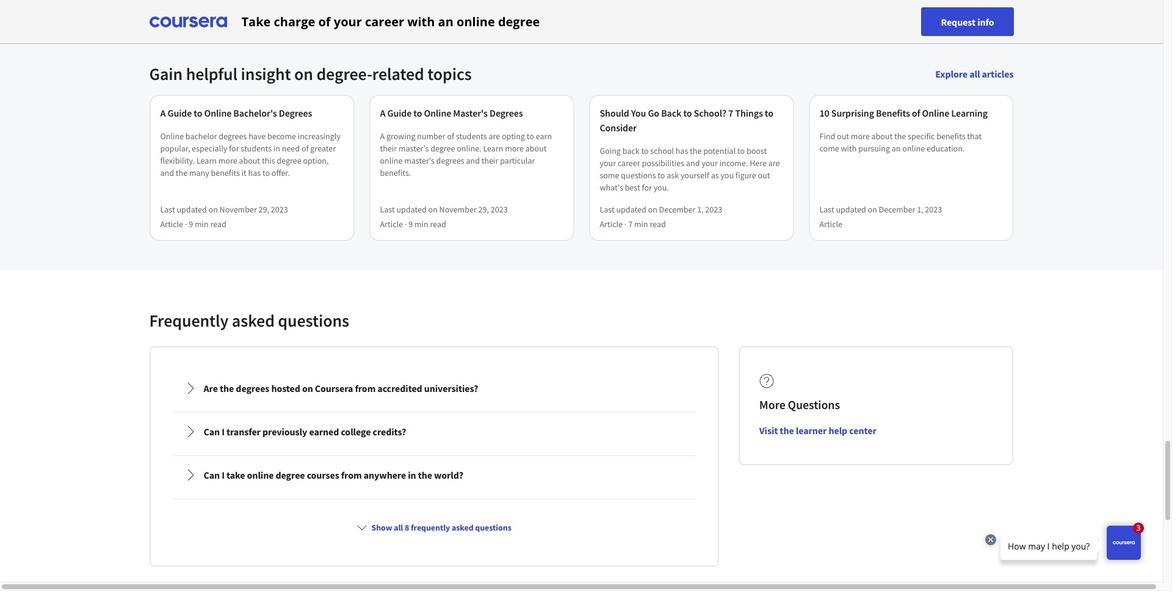 Task type: vqa. For each thing, say whether or not it's contained in the screenshot.
middle at
no



Task type: locate. For each thing, give the bounding box(es) containing it.
2 horizontal spatial about
[[872, 131, 893, 142]]

1 updated from the left
[[177, 204, 207, 215]]

online
[[457, 13, 495, 30], [903, 143, 925, 154], [380, 155, 403, 166], [247, 469, 274, 481]]

2 1, from the left
[[917, 204, 924, 215]]

0 horizontal spatial 7
[[628, 219, 633, 230]]

1 horizontal spatial benefits
[[937, 131, 966, 142]]

surprising
[[832, 107, 874, 119]]

0 horizontal spatial asked
[[232, 310, 275, 332]]

0 horizontal spatial november
[[220, 204, 257, 215]]

2 vertical spatial degrees
[[236, 382, 270, 394]]

1 vertical spatial about
[[526, 143, 547, 154]]

explore
[[936, 68, 968, 80]]

back
[[661, 107, 682, 119]]

i left transfer
[[222, 426, 225, 438]]

benefits left it
[[211, 167, 240, 178]]

1 horizontal spatial in
[[408, 469, 416, 481]]

2 november from the left
[[439, 204, 477, 215]]

your
[[334, 13, 362, 30], [600, 158, 616, 169], [702, 158, 718, 169]]

guide up growing
[[387, 107, 412, 119]]

0 horizontal spatial about
[[239, 155, 260, 166]]

online up number
[[424, 107, 451, 119]]

accredited
[[378, 382, 422, 394]]

3 last from the left
[[600, 204, 615, 215]]

has right the school
[[676, 145, 688, 156]]

your up degree-
[[334, 13, 362, 30]]

online bachelor degrees have become increasingly popular, especially for students in need of greater flexibility. learn more about this degree option, and the many benefits it has to offer.
[[160, 131, 341, 178]]

hosted
[[271, 382, 300, 394]]

0 horizontal spatial guide
[[168, 107, 192, 119]]

guide
[[168, 107, 192, 119], [387, 107, 412, 119]]

1 horizontal spatial 7
[[729, 107, 734, 119]]

degrees up "become"
[[279, 107, 312, 119]]

2 min from the left
[[415, 219, 428, 230]]

learner
[[796, 424, 827, 437]]

consider
[[600, 122, 637, 134]]

article for a guide to online master's degrees
[[380, 219, 403, 230]]

min for a guide to online bachelor's degrees
[[195, 219, 209, 230]]

online up topics at the left top of the page
[[457, 13, 495, 30]]

december inside last updated on december 1, 2023 article · 7 min read
[[659, 204, 696, 215]]

take
[[242, 13, 271, 30]]

1 vertical spatial degrees
[[436, 155, 465, 166]]

more inside online bachelor degrees have become increasingly popular, especially for students in need of greater flexibility. learn more about this degree option, and the many benefits it has to offer.
[[218, 155, 237, 166]]

degrees up the opting
[[490, 107, 523, 119]]

1 vertical spatial learn
[[197, 155, 217, 166]]

29, for master's
[[478, 204, 489, 215]]

article
[[160, 219, 183, 230], [380, 219, 403, 230], [600, 219, 623, 230], [820, 219, 843, 230]]

1 horizontal spatial last updated on november 29, 2023 article · 9 min read
[[380, 204, 508, 230]]

can left transfer
[[204, 426, 220, 438]]

online inside find out more about the specific benefits that come with pursuing an online education.
[[903, 143, 925, 154]]

1 november from the left
[[220, 204, 257, 215]]

the
[[895, 131, 906, 142], [690, 145, 702, 156], [176, 167, 188, 178], [220, 382, 234, 394], [780, 424, 794, 437], [418, 469, 432, 481]]

in inside online bachelor degrees have become increasingly popular, especially for students in need of greater flexibility. learn more about this degree option, and the many benefits it has to offer.
[[273, 143, 280, 154]]

1 horizontal spatial career
[[618, 158, 640, 169]]

figure
[[736, 170, 756, 181]]

i inside dropdown button
[[222, 469, 225, 481]]

online inside a growing number of students are opting to earn their master's degree online. learn more about online master's degrees and their particular benefits.
[[380, 155, 403, 166]]

1 horizontal spatial for
[[642, 182, 652, 193]]

your up the as
[[702, 158, 718, 169]]

0 horizontal spatial 1,
[[697, 204, 704, 215]]

the left "potential"
[[690, 145, 702, 156]]

1 horizontal spatial questions
[[475, 522, 512, 533]]

charge
[[274, 13, 315, 30]]

guide inside "a guide to online master's degrees" "link"
[[387, 107, 412, 119]]

1 horizontal spatial out
[[837, 131, 849, 142]]

1 vertical spatial with
[[841, 143, 857, 154]]

1 vertical spatial all
[[394, 522, 403, 533]]

2 updated from the left
[[397, 204, 427, 215]]

online down specific
[[903, 143, 925, 154]]

for right especially
[[229, 143, 239, 154]]

their left particular
[[482, 155, 499, 166]]

1 horizontal spatial students
[[456, 131, 487, 142]]

from right courses
[[341, 469, 362, 481]]

1 horizontal spatial with
[[841, 143, 857, 154]]

on for should you go back to school? 7 things to consider
[[648, 204, 658, 215]]

about up pursuing
[[872, 131, 893, 142]]

that
[[967, 131, 982, 142]]

about down earn
[[526, 143, 547, 154]]

especially
[[192, 143, 227, 154]]

min for should you go back to school? 7 things to consider
[[634, 219, 648, 230]]

1 vertical spatial in
[[408, 469, 416, 481]]

updated for a guide to online master's degrees
[[397, 204, 427, 215]]

1 2023 from the left
[[271, 204, 288, 215]]

learn inside a growing number of students are opting to earn their master's degree online. learn more about online master's degrees and their particular benefits.
[[483, 143, 503, 154]]

guide up bachelor
[[168, 107, 192, 119]]

1 vertical spatial i
[[222, 469, 225, 481]]

are left the opting
[[489, 131, 500, 142]]

1 vertical spatial asked
[[452, 522, 474, 533]]

2 degrees from the left
[[490, 107, 523, 119]]

3 2023 from the left
[[706, 204, 723, 215]]

guide inside a guide to online bachelor's degrees link
[[168, 107, 192, 119]]

bachelor
[[186, 131, 217, 142]]

career up related
[[365, 13, 404, 30]]

of right need
[[302, 143, 309, 154]]

students down have
[[241, 143, 272, 154]]

the right visit
[[780, 424, 794, 437]]

10 surprising benefits of online learning
[[820, 107, 988, 119]]

7
[[729, 107, 734, 119], [628, 219, 633, 230]]

0 horizontal spatial 9
[[189, 219, 193, 230]]

december inside the last updated on december 1, 2023 article
[[879, 204, 916, 215]]

3 article from the left
[[600, 219, 623, 230]]

for inside online bachelor degrees have become increasingly popular, especially for students in need of greater flexibility. learn more about this degree option, and the many benefits it has to offer.
[[229, 143, 239, 154]]

0 horizontal spatial min
[[195, 219, 209, 230]]

has inside the going back to school has the potential to boost your career possibilities and your income. here are some questions to ask yourself as you figure out what's best for you.
[[676, 145, 688, 156]]

2 article from the left
[[380, 219, 403, 230]]

about up it
[[239, 155, 260, 166]]

0 vertical spatial benefits
[[937, 131, 966, 142]]

0 vertical spatial about
[[872, 131, 893, 142]]

transfer
[[227, 426, 261, 438]]

topics
[[428, 63, 472, 85]]

1 vertical spatial their
[[482, 155, 499, 166]]

1 article from the left
[[160, 219, 183, 230]]

0 vertical spatial with
[[408, 13, 435, 30]]

of right number
[[447, 131, 454, 142]]

career down back
[[618, 158, 640, 169]]

9 for a guide to online master's degrees
[[409, 219, 413, 230]]

1 vertical spatial out
[[758, 170, 770, 181]]

can inside dropdown button
[[204, 469, 220, 481]]

0 vertical spatial are
[[489, 131, 500, 142]]

2 last from the left
[[380, 204, 395, 215]]

degree-
[[317, 63, 372, 85]]

0 horizontal spatial learn
[[197, 155, 217, 166]]

of inside online bachelor degrees have become increasingly popular, especially for students in need of greater flexibility. learn more about this degree option, and the many benefits it has to offer.
[[302, 143, 309, 154]]

1 9 from the left
[[189, 219, 193, 230]]

2 horizontal spatial read
[[650, 219, 666, 230]]

the inside the going back to school has the potential to boost your career possibilities and your income. here are some questions to ask yourself as you figure out what's best for you.
[[690, 145, 702, 156]]

about inside online bachelor degrees have become increasingly popular, especially for students in need of greater flexibility. learn more about this degree option, and the many benefits it has to offer.
[[239, 155, 260, 166]]

benefits up education.
[[937, 131, 966, 142]]

degrees down the online.
[[436, 155, 465, 166]]

greater
[[310, 143, 336, 154]]

1 vertical spatial benefits
[[211, 167, 240, 178]]

0 horizontal spatial and
[[160, 167, 174, 178]]

0 horizontal spatial questions
[[278, 310, 349, 332]]

questions inside the going back to school has the potential to boost your career possibilities and your income. here are some questions to ask yourself as you figure out what's best for you.
[[621, 170, 656, 181]]

0 horizontal spatial for
[[229, 143, 239, 154]]

possibilities
[[642, 158, 685, 169]]

2 last updated on november 29, 2023 article · 9 min read from the left
[[380, 204, 508, 230]]

last inside last updated on december 1, 2023 article · 7 min read
[[600, 204, 615, 215]]

things
[[735, 107, 763, 119]]

1 horizontal spatial read
[[430, 219, 446, 230]]

a for a guide to online bachelor's degrees
[[160, 107, 166, 119]]

an right pursuing
[[892, 143, 901, 154]]

more down especially
[[218, 155, 237, 166]]

0 horizontal spatial ·
[[185, 219, 187, 230]]

3 · from the left
[[625, 219, 627, 230]]

find
[[820, 131, 836, 142]]

0 vertical spatial 7
[[729, 107, 734, 119]]

to inside a guide to online bachelor's degrees link
[[194, 107, 202, 119]]

your up some in the right of the page
[[600, 158, 616, 169]]

world?
[[434, 469, 464, 481]]

2 horizontal spatial ·
[[625, 219, 627, 230]]

degrees left hosted
[[236, 382, 270, 394]]

2 2023 from the left
[[491, 204, 508, 215]]

1 1, from the left
[[697, 204, 704, 215]]

4 2023 from the left
[[925, 204, 942, 215]]

i for transfer
[[222, 426, 225, 438]]

are right here
[[769, 158, 780, 169]]

learn down the opting
[[483, 143, 503, 154]]

degree
[[498, 13, 540, 30], [431, 143, 455, 154], [277, 155, 301, 166], [276, 469, 305, 481]]

all left 8
[[394, 522, 403, 533]]

article for 10 surprising benefits of online learning
[[820, 219, 843, 230]]

more inside a growing number of students are opting to earn their master's degree online. learn more about online master's degrees and their particular benefits.
[[505, 143, 524, 154]]

2 horizontal spatial more
[[851, 131, 870, 142]]

degree inside can i take online degree courses from anywhere in the world? dropdown button
[[276, 469, 305, 481]]

1 horizontal spatial all
[[970, 68, 980, 80]]

1 horizontal spatial and
[[466, 155, 480, 166]]

all for explore
[[970, 68, 980, 80]]

online up popular,
[[160, 131, 184, 142]]

income.
[[720, 158, 748, 169]]

29, down this
[[259, 204, 269, 215]]

on inside last updated on december 1, 2023 article · 7 min read
[[648, 204, 658, 215]]

this
[[262, 155, 275, 166]]

from for accredited
[[355, 382, 376, 394]]

from
[[355, 382, 376, 394], [341, 469, 362, 481]]

november
[[220, 204, 257, 215], [439, 204, 477, 215]]

1, inside the last updated on december 1, 2023 article
[[917, 204, 924, 215]]

0 vertical spatial all
[[970, 68, 980, 80]]

more
[[851, 131, 870, 142], [505, 143, 524, 154], [218, 155, 237, 166]]

guide for a guide to online bachelor's degrees
[[168, 107, 192, 119]]

particular
[[500, 155, 535, 166]]

0 vertical spatial more
[[851, 131, 870, 142]]

0 horizontal spatial more
[[218, 155, 237, 166]]

1 i from the top
[[222, 426, 225, 438]]

i for take
[[222, 469, 225, 481]]

updated inside last updated on december 1, 2023 article · 7 min read
[[616, 204, 647, 215]]

1, inside last updated on december 1, 2023 article · 7 min read
[[697, 204, 704, 215]]

1 vertical spatial an
[[892, 143, 901, 154]]

help
[[829, 424, 848, 437]]

the left specific
[[895, 131, 906, 142]]

their
[[380, 143, 397, 154], [482, 155, 499, 166]]

a guide to online master's degrees
[[380, 107, 523, 119]]

more up pursuing
[[851, 131, 870, 142]]

0 horizontal spatial read
[[210, 219, 226, 230]]

1 read from the left
[[210, 219, 226, 230]]

0 vertical spatial can
[[204, 426, 220, 438]]

request info button
[[922, 7, 1014, 36]]

i inside dropdown button
[[222, 426, 225, 438]]

i left take
[[222, 469, 225, 481]]

1 horizontal spatial min
[[415, 219, 428, 230]]

out right find
[[837, 131, 849, 142]]

and inside online bachelor degrees have become increasingly popular, especially for students in need of greater flexibility. learn more about this degree option, and the many benefits it has to offer.
[[160, 167, 174, 178]]

show all 8 frequently asked questions button
[[352, 517, 516, 539]]

0 horizontal spatial career
[[365, 13, 404, 30]]

on
[[294, 63, 313, 85], [209, 204, 218, 215], [428, 204, 438, 215], [648, 204, 658, 215], [868, 204, 877, 215], [302, 382, 313, 394]]

their down growing
[[380, 143, 397, 154]]

degrees for universities?
[[236, 382, 270, 394]]

2 read from the left
[[430, 219, 446, 230]]

0 horizontal spatial an
[[438, 13, 454, 30]]

1,
[[697, 204, 704, 215], [917, 204, 924, 215]]

read inside last updated on december 1, 2023 article · 7 min read
[[650, 219, 666, 230]]

benefits
[[937, 131, 966, 142], [211, 167, 240, 178]]

2 guide from the left
[[387, 107, 412, 119]]

in down "become"
[[273, 143, 280, 154]]

has right it
[[248, 167, 261, 178]]

i
[[222, 426, 225, 438], [222, 469, 225, 481]]

an up topics at the left top of the page
[[438, 13, 454, 30]]

0 vertical spatial an
[[438, 13, 454, 30]]

with right come
[[841, 143, 857, 154]]

popular,
[[160, 143, 190, 154]]

about
[[872, 131, 893, 142], [526, 143, 547, 154], [239, 155, 260, 166]]

1 29, from the left
[[259, 204, 269, 215]]

a inside "link"
[[380, 107, 386, 119]]

·
[[185, 219, 187, 230], [405, 219, 407, 230], [625, 219, 627, 230]]

in right anywhere
[[408, 469, 416, 481]]

can
[[204, 426, 220, 438], [204, 469, 220, 481]]

read for master's
[[430, 219, 446, 230]]

0 vertical spatial has
[[676, 145, 688, 156]]

3 updated from the left
[[616, 204, 647, 215]]

0 horizontal spatial all
[[394, 522, 403, 533]]

1 horizontal spatial an
[[892, 143, 901, 154]]

learn down especially
[[197, 155, 217, 166]]

for right "best"
[[642, 182, 652, 193]]

min inside last updated on december 1, 2023 article · 7 min read
[[634, 219, 648, 230]]

benefits inside find out more about the specific benefits that come with pursuing an online education.
[[937, 131, 966, 142]]

read for bachelor's
[[210, 219, 226, 230]]

0 vertical spatial out
[[837, 131, 849, 142]]

0 vertical spatial learn
[[483, 143, 503, 154]]

1, for online
[[917, 204, 924, 215]]

4 last from the left
[[820, 204, 835, 215]]

degrees inside dropdown button
[[236, 382, 270, 394]]

min
[[195, 219, 209, 230], [415, 219, 428, 230], [634, 219, 648, 230]]

0 vertical spatial degrees
[[219, 131, 247, 142]]

online inside "link"
[[424, 107, 451, 119]]

and down flexibility.
[[160, 167, 174, 178]]

0 horizontal spatial has
[[248, 167, 261, 178]]

on for a guide to online bachelor's degrees
[[209, 204, 218, 215]]

0 vertical spatial career
[[365, 13, 404, 30]]

article inside last updated on december 1, 2023 article · 7 min read
[[600, 219, 623, 230]]

1 vertical spatial for
[[642, 182, 652, 193]]

4 article from the left
[[820, 219, 843, 230]]

2 horizontal spatial min
[[634, 219, 648, 230]]

7 down "best"
[[628, 219, 633, 230]]

you
[[631, 107, 646, 119]]

out down here
[[758, 170, 770, 181]]

degrees inside online bachelor degrees have become increasingly popular, especially for students in need of greater flexibility. learn more about this degree option, and the many benefits it has to offer.
[[219, 131, 247, 142]]

1 last updated on november 29, 2023 article · 9 min read from the left
[[160, 204, 288, 230]]

the down flexibility.
[[176, 167, 188, 178]]

2 december from the left
[[879, 204, 916, 215]]

can inside dropdown button
[[204, 426, 220, 438]]

1 december from the left
[[659, 204, 696, 215]]

0 vertical spatial i
[[222, 426, 225, 438]]

november down a growing number of students are opting to earn their master's degree online. learn more about online master's degrees and their particular benefits.
[[439, 204, 477, 215]]

· inside last updated on december 1, 2023 article · 7 min read
[[625, 219, 627, 230]]

november for bachelor's
[[220, 204, 257, 215]]

online right take
[[247, 469, 274, 481]]

2023
[[271, 204, 288, 215], [491, 204, 508, 215], [706, 204, 723, 215], [925, 204, 942, 215]]

1 vertical spatial can
[[204, 469, 220, 481]]

2023 for master's
[[491, 204, 508, 215]]

1 horizontal spatial ·
[[405, 219, 407, 230]]

show
[[372, 522, 392, 533]]

more down the opting
[[505, 143, 524, 154]]

1 min from the left
[[195, 219, 209, 230]]

3 read from the left
[[650, 219, 666, 230]]

november down it
[[220, 204, 257, 215]]

on inside the last updated on december 1, 2023 article
[[868, 204, 877, 215]]

article inside the last updated on december 1, 2023 article
[[820, 219, 843, 230]]

of right benefits
[[912, 107, 921, 119]]

0 horizontal spatial december
[[659, 204, 696, 215]]

1 horizontal spatial december
[[879, 204, 916, 215]]

1 horizontal spatial 9
[[409, 219, 413, 230]]

1 horizontal spatial their
[[482, 155, 499, 166]]

last updated on november 29, 2023 article · 9 min read
[[160, 204, 288, 230], [380, 204, 508, 230]]

more inside find out more about the specific benefits that come with pursuing an online education.
[[851, 131, 870, 142]]

all left 'articles'
[[970, 68, 980, 80]]

1 guide from the left
[[168, 107, 192, 119]]

0 horizontal spatial their
[[380, 143, 397, 154]]

1 horizontal spatial learn
[[483, 143, 503, 154]]

2 i from the top
[[222, 469, 225, 481]]

can i take online degree courses from anywhere in the world? button
[[174, 458, 694, 492]]

learn
[[483, 143, 503, 154], [197, 155, 217, 166]]

9 down benefits.
[[409, 219, 413, 230]]

from for anywhere
[[341, 469, 362, 481]]

previously
[[263, 426, 307, 438]]

1 horizontal spatial november
[[439, 204, 477, 215]]

7 left the things
[[729, 107, 734, 119]]

1 vertical spatial more
[[505, 143, 524, 154]]

and inside the going back to school has the potential to boost your career possibilities and your income. here are some questions to ask yourself as you figure out what's best for you.
[[686, 158, 700, 169]]

0 vertical spatial questions
[[621, 170, 656, 181]]

asked
[[232, 310, 275, 332], [452, 522, 474, 533]]

2 vertical spatial about
[[239, 155, 260, 166]]

29, down a growing number of students are opting to earn their master's degree online. learn more about online master's degrees and their particular benefits.
[[478, 204, 489, 215]]

with
[[408, 13, 435, 30], [841, 143, 857, 154]]

degrees inside "link"
[[490, 107, 523, 119]]

with up related
[[408, 13, 435, 30]]

9
[[189, 219, 193, 230], [409, 219, 413, 230]]

1 horizontal spatial 1,
[[917, 204, 924, 215]]

to inside "a guide to online master's degrees" "link"
[[414, 107, 422, 119]]

degrees for a guide to online bachelor's degrees
[[279, 107, 312, 119]]

can left take
[[204, 469, 220, 481]]

0 horizontal spatial students
[[241, 143, 272, 154]]

1 horizontal spatial degrees
[[490, 107, 523, 119]]

1 horizontal spatial more
[[505, 143, 524, 154]]

1 vertical spatial questions
[[278, 310, 349, 332]]

and down the online.
[[466, 155, 480, 166]]

and up yourself
[[686, 158, 700, 169]]

9 for a guide to online bachelor's degrees
[[189, 219, 193, 230]]

degrees down a guide to online bachelor's degrees
[[219, 131, 247, 142]]

3 min from the left
[[634, 219, 648, 230]]

0 horizontal spatial benefits
[[211, 167, 240, 178]]

online
[[204, 107, 232, 119], [424, 107, 451, 119], [922, 107, 950, 119], [160, 131, 184, 142]]

more
[[760, 397, 786, 412]]

a inside a growing number of students are opting to earn their master's degree online. learn more about online master's degrees and their particular benefits.
[[380, 131, 385, 142]]

2023 inside last updated on december 1, 2023 article · 7 min read
[[706, 204, 723, 215]]

last inside the last updated on december 1, 2023 article
[[820, 204, 835, 215]]

to inside online bachelor degrees have become increasingly popular, especially for students in need of greater flexibility. learn more about this degree option, and the many benefits it has to offer.
[[263, 167, 270, 178]]

november for master's
[[439, 204, 477, 215]]

what's
[[600, 182, 623, 193]]

2 horizontal spatial and
[[686, 158, 700, 169]]

helpful
[[186, 63, 238, 85]]

online up benefits.
[[380, 155, 403, 166]]

all inside dropdown button
[[394, 522, 403, 533]]

last updated on november 29, 2023 article · 9 min read for bachelor's
[[160, 204, 288, 230]]

1 · from the left
[[185, 219, 187, 230]]

10 surprising benefits of online learning link
[[820, 106, 1003, 120]]

1 horizontal spatial your
[[600, 158, 616, 169]]

last updated on november 29, 2023 article · 9 min read for master's
[[380, 204, 508, 230]]

1 horizontal spatial asked
[[452, 522, 474, 533]]

2 vertical spatial questions
[[475, 522, 512, 533]]

take charge of your career with an online degree
[[242, 13, 540, 30]]

1 vertical spatial career
[[618, 158, 640, 169]]

a left growing
[[380, 131, 385, 142]]

growing
[[386, 131, 416, 142]]

2 29, from the left
[[478, 204, 489, 215]]

about inside find out more about the specific benefits that come with pursuing an online education.
[[872, 131, 893, 142]]

december for of
[[879, 204, 916, 215]]

articles
[[982, 68, 1014, 80]]

students up the online.
[[456, 131, 487, 142]]

2 9 from the left
[[409, 219, 413, 230]]

career
[[365, 13, 404, 30], [618, 158, 640, 169]]

master's
[[399, 143, 429, 154]]

a up popular,
[[160, 107, 166, 119]]

2023 inside the last updated on december 1, 2023 article
[[925, 204, 942, 215]]

updated inside the last updated on december 1, 2023 article
[[836, 204, 866, 215]]

1 can from the top
[[204, 426, 220, 438]]

2 can from the top
[[204, 469, 220, 481]]

2 · from the left
[[405, 219, 407, 230]]

1 vertical spatial 7
[[628, 219, 633, 230]]

9 down "many"
[[189, 219, 193, 230]]

a growing number of students are opting to earn their master's degree online. learn more about online master's degrees and their particular benefits.
[[380, 131, 552, 178]]

1 last from the left
[[160, 204, 175, 215]]

a down related
[[380, 107, 386, 119]]

are
[[489, 131, 500, 142], [769, 158, 780, 169]]

0 horizontal spatial in
[[273, 143, 280, 154]]

from right coursera at the bottom of page
[[355, 382, 376, 394]]

4 updated from the left
[[836, 204, 866, 215]]

0 horizontal spatial last updated on november 29, 2023 article · 9 min read
[[160, 204, 288, 230]]

1 degrees from the left
[[279, 107, 312, 119]]

going
[[600, 145, 621, 156]]

visit the learner help center link
[[760, 424, 877, 437]]

coursera image
[[149, 12, 227, 31]]

0 vertical spatial for
[[229, 143, 239, 154]]



Task type: describe. For each thing, give the bounding box(es) containing it.
become
[[267, 131, 296, 142]]

going back to school has the potential to boost your career possibilities and your income. here are some questions to ask yourself as you figure out what's best for you.
[[600, 145, 780, 193]]

earn
[[536, 131, 552, 142]]

explore all articles link
[[936, 68, 1014, 80]]

best
[[625, 182, 640, 193]]

should you go back to school? 7 things to consider link
[[600, 106, 783, 135]]

should
[[600, 107, 629, 119]]

master's
[[404, 155, 435, 166]]

back
[[623, 145, 640, 156]]

are inside a growing number of students are opting to earn their master's degree online. learn more about online master's degrees and their particular benefits.
[[489, 131, 500, 142]]

degrees inside a growing number of students are opting to earn their master's degree online. learn more about online master's degrees and their particular benefits.
[[436, 155, 465, 166]]

last for a guide to online bachelor's degrees
[[160, 204, 175, 215]]

0 vertical spatial asked
[[232, 310, 275, 332]]

0 horizontal spatial with
[[408, 13, 435, 30]]

students inside a growing number of students are opting to earn their master's degree online. learn more about online master's degrees and their particular benefits.
[[456, 131, 487, 142]]

0 vertical spatial their
[[380, 143, 397, 154]]

need
[[282, 143, 300, 154]]

the inside online bachelor degrees have become increasingly popular, especially for students in need of greater flexibility. learn more about this degree option, and the many benefits it has to offer.
[[176, 167, 188, 178]]

collapsed list
[[170, 367, 698, 502]]

7 inside last updated on december 1, 2023 article · 7 min read
[[628, 219, 633, 230]]

guide for a guide to online master's degrees
[[387, 107, 412, 119]]

has inside online bachelor degrees have become increasingly popular, especially for students in need of greater flexibility. learn more about this degree option, and the many benefits it has to offer.
[[248, 167, 261, 178]]

learn inside online bachelor degrees have become increasingly popular, especially for students in need of greater flexibility. learn more about this degree option, and the many benefits it has to offer.
[[197, 155, 217, 166]]

out inside the going back to school has the potential to boost your career possibilities and your income. here are some questions to ask yourself as you figure out what's best for you.
[[758, 170, 770, 181]]

last updated on december 1, 2023 article
[[820, 204, 942, 230]]

7 inside should you go back to school? 7 things to consider
[[729, 107, 734, 119]]

of right charge
[[318, 13, 331, 30]]

degrees for a guide to online master's degrees
[[490, 107, 523, 119]]

on inside dropdown button
[[302, 382, 313, 394]]

degree inside a growing number of students are opting to earn their master's degree online. learn more about online master's degrees and their particular benefits.
[[431, 143, 455, 154]]

online up bachelor
[[204, 107, 232, 119]]

december for back
[[659, 204, 696, 215]]

last for a guide to online master's degrees
[[380, 204, 395, 215]]

· for a guide to online master's degrees
[[405, 219, 407, 230]]

master's
[[453, 107, 488, 119]]

8
[[405, 522, 409, 533]]

many
[[189, 167, 209, 178]]

gain helpful insight on degree-related topics
[[149, 63, 472, 85]]

center
[[850, 424, 877, 437]]

· for a guide to online bachelor's degrees
[[185, 219, 187, 230]]

courses
[[307, 469, 339, 481]]

insight
[[241, 63, 291, 85]]

on for 10 surprising benefits of online learning
[[868, 204, 877, 215]]

bachelor's
[[233, 107, 277, 119]]

frequently asked questions element
[[140, 310, 1024, 576]]

visit
[[760, 424, 778, 437]]

are inside the going back to school has the potential to boost your career possibilities and your income. here are some questions to ask yourself as you figure out what's best for you.
[[769, 158, 780, 169]]

a guide to online master's degrees link
[[380, 106, 563, 120]]

all for show
[[394, 522, 403, 533]]

offer.
[[272, 167, 290, 178]]

for inside the going back to school has the potential to boost your career possibilities and your income. here are some questions to ask yourself as you figure out what's best for you.
[[642, 182, 652, 193]]

students inside online bachelor degrees have become increasingly popular, especially for students in need of greater flexibility. learn more about this degree option, and the many benefits it has to offer.
[[241, 143, 272, 154]]

benefits inside online bachelor degrees have become increasingly popular, especially for students in need of greater flexibility. learn more about this degree option, and the many benefits it has to offer.
[[211, 167, 240, 178]]

frequently
[[149, 310, 229, 332]]

benefits
[[876, 107, 910, 119]]

as
[[711, 170, 719, 181]]

increasingly
[[298, 131, 341, 142]]

specific
[[908, 131, 935, 142]]

earned
[[309, 426, 339, 438]]

2023 for bachelor's
[[271, 204, 288, 215]]

are the degrees hosted on coursera from accredited universities? button
[[174, 371, 694, 405]]

career inside the going back to school has the potential to boost your career possibilities and your income. here are some questions to ask yourself as you figure out what's best for you.
[[618, 158, 640, 169]]

the inside find out more about the specific benefits that come with pursuing an online education.
[[895, 131, 906, 142]]

with inside find out more about the specific benefits that come with pursuing an online education.
[[841, 143, 857, 154]]

of inside a growing number of students are opting to earn their master's degree online. learn more about online master's degrees and their particular benefits.
[[447, 131, 454, 142]]

can for can i transfer previously earned college credits?
[[204, 426, 220, 438]]

online inside dropdown button
[[247, 469, 274, 481]]

2023 for to
[[706, 204, 723, 215]]

questions inside dropdown button
[[475, 522, 512, 533]]

on for a guide to online master's degrees
[[428, 204, 438, 215]]

online up specific
[[922, 107, 950, 119]]

learning
[[952, 107, 988, 119]]

last for should you go back to school? 7 things to consider
[[600, 204, 615, 215]]

number
[[417, 131, 446, 142]]

article for a guide to online bachelor's degrees
[[160, 219, 183, 230]]

option,
[[303, 155, 329, 166]]

2 horizontal spatial your
[[702, 158, 718, 169]]

find out more about the specific benefits that come with pursuing an online education.
[[820, 131, 982, 154]]

updated for a guide to online bachelor's degrees
[[177, 204, 207, 215]]

a guide to online bachelor's degrees link
[[160, 106, 343, 120]]

education.
[[927, 143, 965, 154]]

go
[[648, 107, 660, 119]]

online inside online bachelor degrees have become increasingly popular, especially for students in need of greater flexibility. learn more about this degree option, and the many benefits it has to offer.
[[160, 131, 184, 142]]

yourself
[[681, 170, 709, 181]]

explore all articles
[[936, 68, 1014, 80]]

online.
[[457, 143, 482, 154]]

read for to
[[650, 219, 666, 230]]

some
[[600, 170, 620, 181]]

the left world?
[[418, 469, 432, 481]]

college
[[341, 426, 371, 438]]

to inside a growing number of students are opting to earn their master's degree online. learn more about online master's degrees and their particular benefits.
[[527, 131, 534, 142]]

degrees for for
[[219, 131, 247, 142]]

10
[[820, 107, 830, 119]]

last for 10 surprising benefits of online learning
[[820, 204, 835, 215]]

· for should you go back to school? 7 things to consider
[[625, 219, 627, 230]]

benefits.
[[380, 167, 411, 178]]

0 horizontal spatial your
[[334, 13, 362, 30]]

frequently
[[411, 522, 450, 533]]

out inside find out more about the specific benefits that come with pursuing an online education.
[[837, 131, 849, 142]]

boost
[[747, 145, 767, 156]]

degree inside online bachelor degrees have become increasingly popular, especially for students in need of greater flexibility. learn more about this degree option, and the many benefits it has to offer.
[[277, 155, 301, 166]]

have
[[249, 131, 266, 142]]

about inside a growing number of students are opting to earn their master's degree online. learn more about online master's degrees and their particular benefits.
[[526, 143, 547, 154]]

a for a guide to online master's degrees
[[380, 107, 386, 119]]

here
[[750, 158, 767, 169]]

can i transfer previously earned college credits?
[[204, 426, 406, 438]]

coursera
[[315, 382, 353, 394]]

credits?
[[373, 426, 406, 438]]

asked inside dropdown button
[[452, 522, 474, 533]]

pursuing
[[859, 143, 890, 154]]

are
[[204, 382, 218, 394]]

and inside a growing number of students are opting to earn their master's degree online. learn more about online master's degrees and their particular benefits.
[[466, 155, 480, 166]]

updated for 10 surprising benefits of online learning
[[836, 204, 866, 215]]

visit the learner help center
[[760, 424, 877, 437]]

can for can i take online degree courses from anywhere in the world?
[[204, 469, 220, 481]]

gain
[[149, 63, 183, 85]]

1, for to
[[697, 204, 704, 215]]

can i transfer previously earned college credits? button
[[174, 415, 694, 449]]

29, for bachelor's
[[259, 204, 269, 215]]

show all 8 frequently asked questions
[[372, 522, 512, 533]]

request
[[941, 16, 976, 28]]

school
[[651, 145, 674, 156]]

in inside dropdown button
[[408, 469, 416, 481]]

come
[[820, 143, 840, 154]]

can i take online degree courses from anywhere in the world?
[[204, 469, 464, 481]]

last updated on december 1, 2023 article · 7 min read
[[600, 204, 723, 230]]

updated for should you go back to school? 7 things to consider
[[616, 204, 647, 215]]

2023 for online
[[925, 204, 942, 215]]

flexibility.
[[160, 155, 195, 166]]

request info
[[941, 16, 994, 28]]

related
[[372, 63, 424, 85]]

frequently asked questions
[[149, 310, 349, 332]]

questions
[[788, 397, 840, 412]]

a for a growing number of students are opting to earn their master's degree online. learn more about online master's degrees and their particular benefits.
[[380, 131, 385, 142]]

ask
[[667, 170, 679, 181]]

more questions
[[760, 397, 840, 412]]

article for should you go back to school? 7 things to consider
[[600, 219, 623, 230]]

an inside find out more about the specific benefits that come with pursuing an online education.
[[892, 143, 901, 154]]

you
[[721, 170, 734, 181]]

the right are
[[220, 382, 234, 394]]

should you go back to school? 7 things to consider
[[600, 107, 774, 134]]

it
[[242, 167, 247, 178]]

min for a guide to online master's degrees
[[415, 219, 428, 230]]



